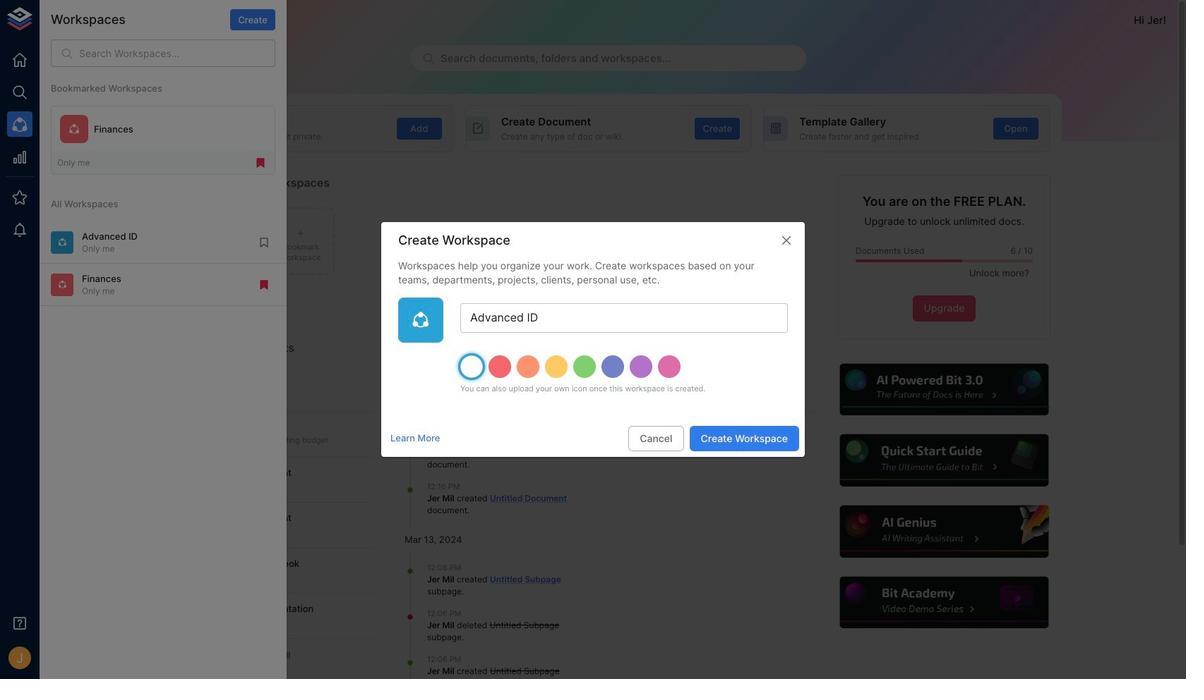 Task type: locate. For each thing, give the bounding box(es) containing it.
Marketing Team, Project X, Personal, etc. text field
[[460, 304, 788, 333]]

4 help image from the top
[[838, 576, 1051, 632]]

2 help image from the top
[[838, 433, 1051, 489]]

help image
[[838, 362, 1051, 418], [838, 433, 1051, 489], [838, 504, 1051, 560], [838, 576, 1051, 632]]

remove bookmark image
[[258, 279, 270, 292]]

dialog
[[381, 222, 805, 458]]

1 help image from the top
[[838, 362, 1051, 418]]



Task type: vqa. For each thing, say whether or not it's contained in the screenshot.
"Go Back" ICON
no



Task type: describe. For each thing, give the bounding box(es) containing it.
3 help image from the top
[[838, 504, 1051, 560]]

bookmark image
[[258, 236, 270, 249]]

Search Workspaces... text field
[[79, 40, 275, 67]]

remove bookmark image
[[254, 157, 267, 170]]



